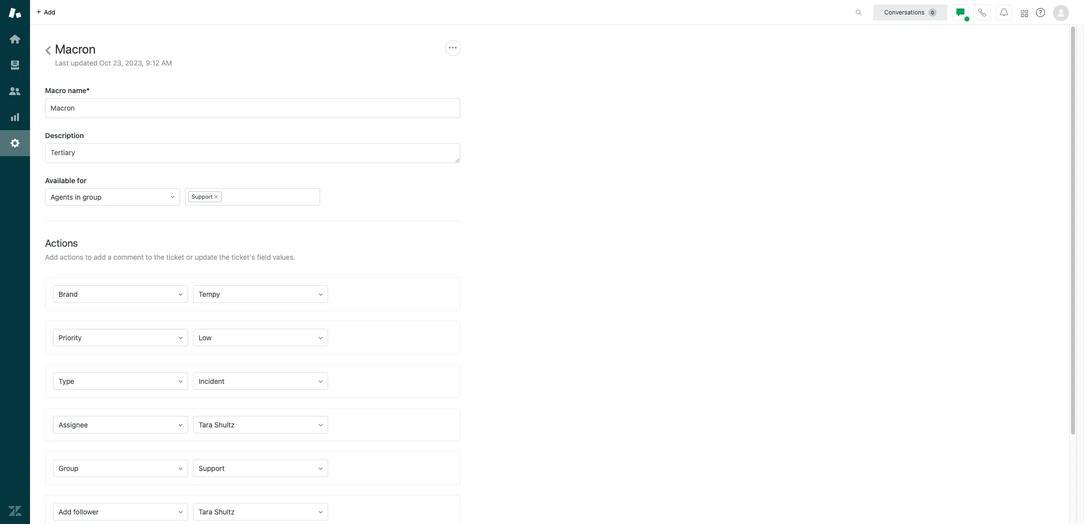 Task type: vqa. For each thing, say whether or not it's contained in the screenshot.
Recently viewed
no



Task type: locate. For each thing, give the bounding box(es) containing it.
views image
[[9, 59, 22, 72]]

notifications image
[[1001, 8, 1009, 16]]

main element
[[0, 0, 30, 524]]

customers image
[[9, 85, 22, 98]]



Task type: describe. For each thing, give the bounding box(es) containing it.
zendesk products image
[[1022, 10, 1029, 17]]

conversations
[[885, 8, 925, 16]]

reporting image
[[9, 111, 22, 124]]

conversations button
[[874, 4, 948, 20]]

zendesk image
[[9, 505, 22, 518]]

add
[[44, 8, 55, 16]]

get started image
[[9, 33, 22, 46]]

zendesk support image
[[9, 7, 22, 20]]

admin image
[[9, 137, 22, 150]]

add button
[[30, 0, 61, 25]]

get help image
[[1037, 8, 1046, 17]]

button displays agent's chat status as online. image
[[957, 8, 965, 16]]



